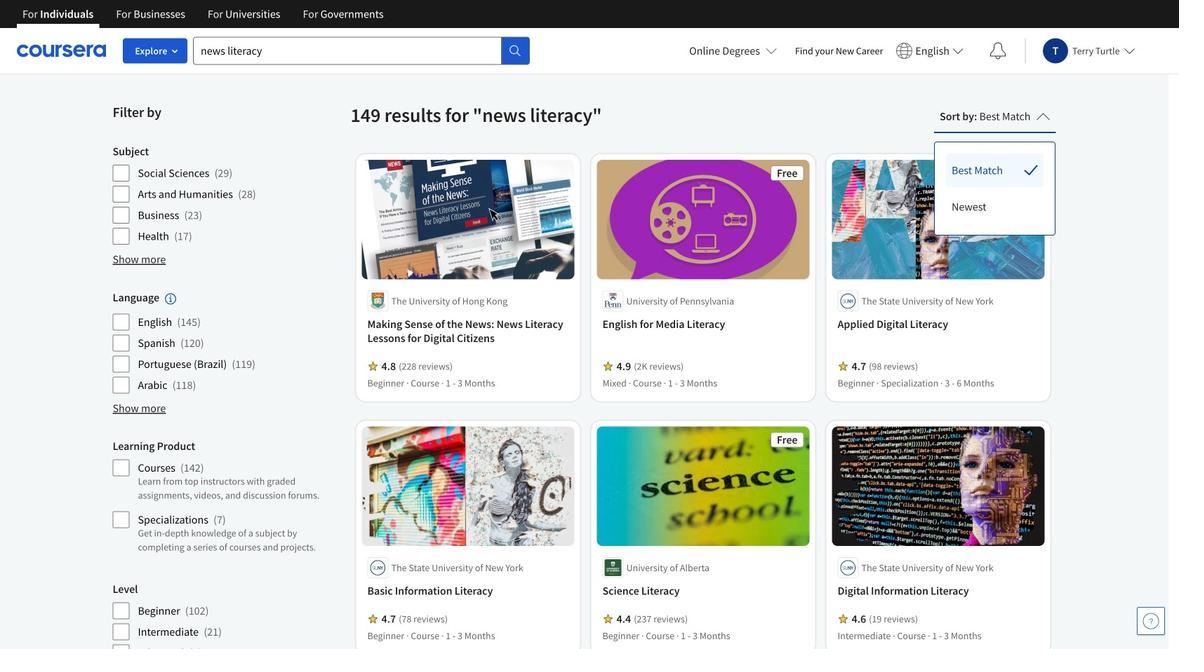 Task type: locate. For each thing, give the bounding box(es) containing it.
list box
[[935, 142, 1055, 235]]

group
[[113, 145, 342, 246], [113, 291, 342, 395], [113, 440, 342, 560], [113, 583, 342, 650]]

coursera image
[[17, 39, 106, 62]]

2 group from the top
[[113, 291, 342, 395]]

4 group from the top
[[113, 583, 342, 650]]

1 group from the top
[[113, 145, 342, 246]]

None search field
[[193, 37, 530, 65]]



Task type: describe. For each thing, give the bounding box(es) containing it.
banner navigation
[[11, 0, 395, 39]]

3 group from the top
[[113, 440, 342, 560]]

help center image
[[1143, 613, 1159, 630]]



Task type: vqa. For each thing, say whether or not it's contained in the screenshot.
Timezone mismatch warning modal dialog
no



